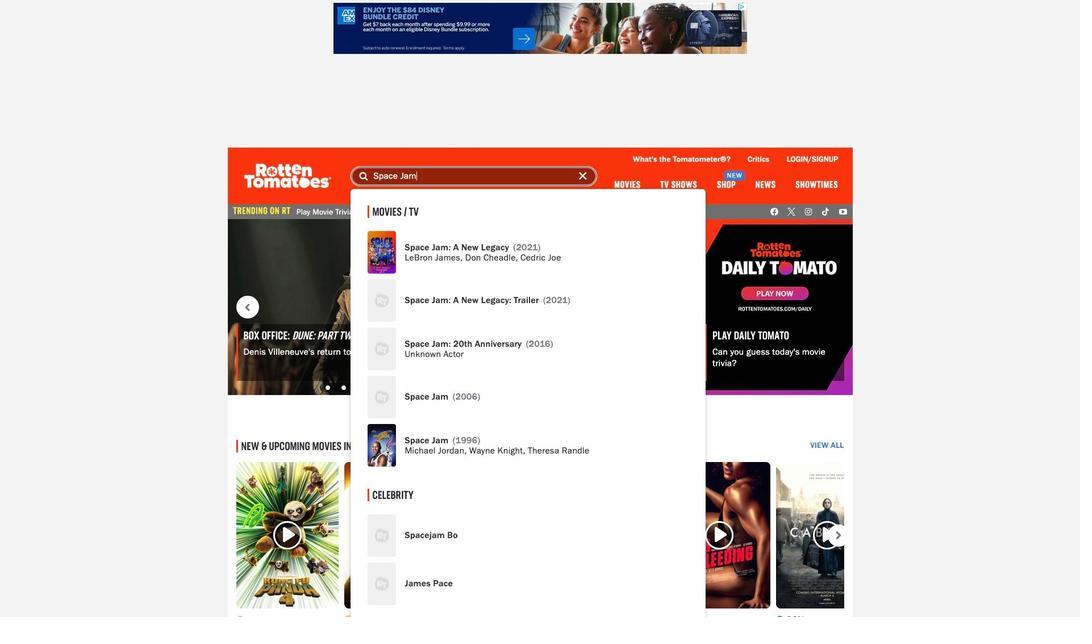 Task type: locate. For each thing, give the bounding box(es) containing it.
navigation bar element
[[228, 148, 853, 205]]



